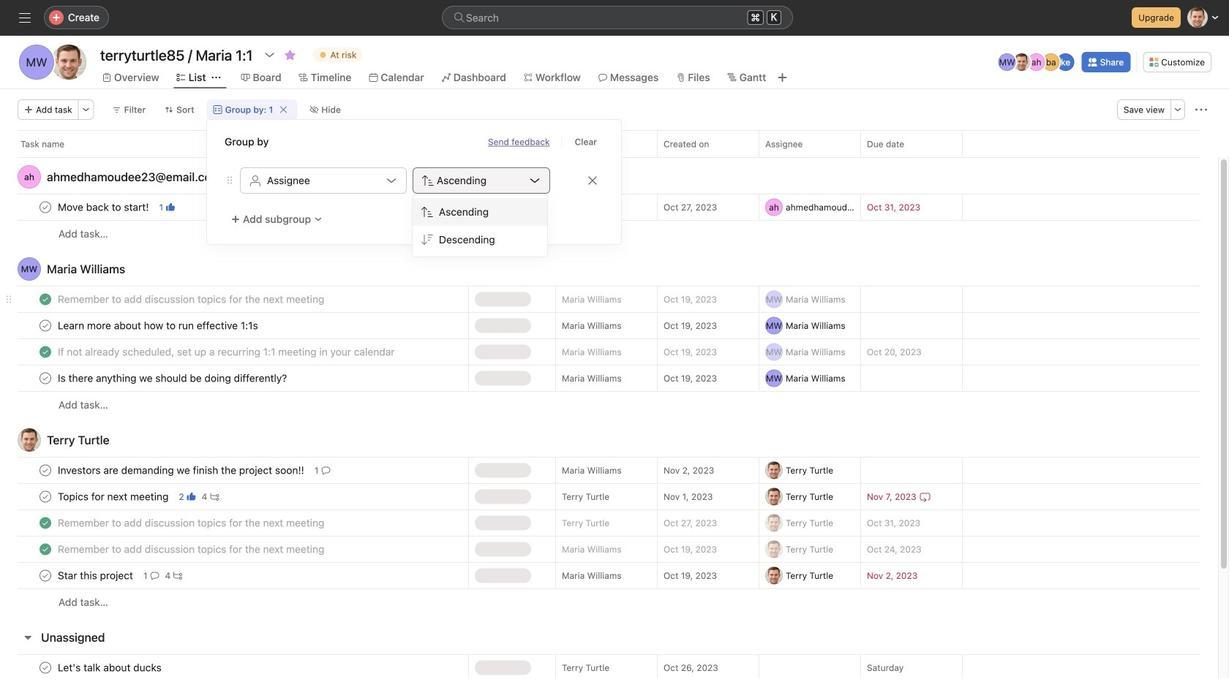 Task type: locate. For each thing, give the bounding box(es) containing it.
1 mark complete checkbox from the top
[[37, 317, 54, 335]]

tab actions image
[[212, 73, 221, 82]]

mark complete image
[[37, 317, 54, 335], [37, 462, 54, 480]]

1 vertical spatial completed image
[[37, 515, 54, 532]]

3 task name text field from the top
[[55, 345, 399, 360]]

0 vertical spatial completed checkbox
[[37, 291, 54, 308]]

remember to add discussion topics for the next meeting cell down 2 likes. you liked this task icon
[[0, 510, 468, 537]]

2 mark complete checkbox from the top
[[37, 370, 54, 388]]

0 vertical spatial mark complete checkbox
[[37, 199, 54, 216]]

topics for next meeting cell
[[0, 484, 468, 511]]

investors are demanding we finish the project soon!! cell
[[0, 457, 468, 484]]

9 task name text field from the top
[[55, 569, 138, 584]]

mark complete image inside is there anything we should be doing differently? cell
[[37, 370, 54, 388]]

completed checkbox inside if not already scheduled, set up a recurring 1:1 meeting in your calendar cell
[[37, 344, 54, 361]]

0 vertical spatial completed image
[[37, 344, 54, 361]]

2 completed image from the top
[[37, 515, 54, 532]]

remember to add discussion topics for the next meeting cell up if not already scheduled, set up a recurring 1:1 meeting in your calendar cell
[[0, 286, 468, 313]]

header maria williams tree grid
[[0, 286, 1218, 419]]

2 vertical spatial mark complete checkbox
[[37, 462, 54, 480]]

1 horizontal spatial 1 comment image
[[322, 467, 330, 475]]

2 likes. you liked this task image
[[187, 493, 196, 502]]

1 completed checkbox from the top
[[37, 344, 54, 361]]

mark complete checkbox inside move back to start! 'cell'
[[37, 199, 54, 216]]

task name text field inside the learn more about how to run effective 1:1s cell
[[55, 319, 263, 333]]

task name text field inside "star this project" cell
[[55, 569, 138, 584]]

task name text field inside "topics for next meeting" cell
[[55, 490, 173, 505]]

mark complete checkbox for task name text field in "topics for next meeting" cell
[[37, 488, 54, 506]]

Mark complete checkbox
[[37, 199, 54, 216], [37, 370, 54, 388], [37, 462, 54, 480]]

task name text field for is there anything we should be doing differently? cell
[[55, 371, 292, 386]]

mark complete image for task name text field inside the is there anything we should be doing differently? cell
[[37, 370, 54, 388]]

2 mark complete image from the top
[[37, 462, 54, 480]]

1 completed checkbox from the top
[[37, 291, 54, 308]]

completed image
[[37, 344, 54, 361], [37, 515, 54, 532], [37, 541, 54, 559]]

2 completed checkbox from the top
[[37, 541, 54, 559]]

remember to add discussion topics for the next meeting cell down "topics for next meeting" cell
[[0, 536, 468, 564]]

completed image inside if not already scheduled, set up a recurring 1:1 meeting in your calendar cell
[[37, 344, 54, 361]]

is there anything we should be doing differently? cell
[[0, 365, 468, 392]]

1 vertical spatial completed checkbox
[[37, 515, 54, 532]]

task name text field for let's talk about ducks cell
[[55, 661, 166, 676]]

2 task name text field from the top
[[55, 319, 263, 333]]

task name text field inside investors are demanding we finish the project soon!! cell
[[55, 464, 309, 478]]

4 subtasks image
[[210, 493, 219, 502], [174, 572, 182, 581]]

mark complete checkbox for task name text field within "star this project" cell
[[37, 568, 54, 585]]

1 comment image for "star this project" cell
[[150, 572, 159, 581]]

1 completed image from the top
[[37, 344, 54, 361]]

1 mark complete image from the top
[[37, 199, 54, 216]]

task name text field inside move back to start! 'cell'
[[55, 200, 153, 215]]

star this project cell
[[0, 563, 468, 590]]

completed checkbox inside header terry turtle tree grid
[[37, 515, 54, 532]]

1 vertical spatial mark complete checkbox
[[37, 370, 54, 388]]

1 vertical spatial mark complete image
[[37, 462, 54, 480]]

task name text field for investors are demanding we finish the project soon!! cell
[[55, 464, 309, 478]]

1 comment image inside investors are demanding we finish the project soon!! cell
[[322, 467, 330, 475]]

4 subtasks image inside "topics for next meeting" cell
[[210, 493, 219, 502]]

remember to add discussion topics for the next meeting cell
[[0, 286, 468, 313], [0, 510, 468, 537], [0, 536, 468, 564]]

Mark complete checkbox
[[37, 317, 54, 335], [37, 488, 54, 506], [37, 568, 54, 585], [37, 660, 54, 677]]

Completed checkbox
[[37, 344, 54, 361], [37, 541, 54, 559]]

mark complete checkbox inside is there anything we should be doing differently? cell
[[37, 370, 54, 388]]

0 horizontal spatial 4 subtasks image
[[174, 572, 182, 581]]

1 mark complete checkbox from the top
[[37, 199, 54, 216]]

remove from starred image
[[284, 49, 296, 61]]

mark complete image inside "star this project" cell
[[37, 568, 54, 585]]

2 completed checkbox from the top
[[37, 515, 54, 532]]

5 task name text field from the top
[[55, 464, 309, 478]]

mark complete image inside the learn more about how to run effective 1:1s cell
[[37, 317, 54, 335]]

Task name text field
[[55, 200, 153, 215], [55, 319, 263, 333], [55, 345, 399, 360], [55, 371, 292, 386], [55, 464, 309, 478], [55, 490, 173, 505], [55, 516, 329, 531], [55, 543, 329, 557], [55, 569, 138, 584], [55, 661, 166, 676]]

mark complete checkbox inside the learn more about how to run effective 1:1s cell
[[37, 317, 54, 335]]

1 vertical spatial completed checkbox
[[37, 541, 54, 559]]

mark complete checkbox inside "star this project" cell
[[37, 568, 54, 585]]

0 vertical spatial mark complete image
[[37, 317, 54, 335]]

5 mark complete image from the top
[[37, 660, 54, 677]]

expand sidebar image
[[19, 12, 31, 23]]

None field
[[442, 6, 793, 29]]

3 completed image from the top
[[37, 541, 54, 559]]

dialog
[[207, 120, 621, 244]]

8 task name text field from the top
[[55, 543, 329, 557]]

task name text field for move back to start! 'cell'
[[55, 200, 153, 215]]

3 mark complete image from the top
[[37, 488, 54, 506]]

mark complete image
[[37, 199, 54, 216], [37, 370, 54, 388], [37, 488, 54, 506], [37, 568, 54, 585], [37, 660, 54, 677]]

collapse task list for this group image
[[22, 632, 34, 644]]

mark complete image inside "topics for next meeting" cell
[[37, 488, 54, 506]]

mark complete image inside move back to start! 'cell'
[[37, 199, 54, 216]]

row
[[0, 130, 1229, 157], [18, 157, 1201, 158], [0, 194, 1218, 221], [0, 220, 1218, 247], [0, 286, 1218, 313], [0, 312, 1218, 340], [0, 339, 1218, 366], [0, 365, 1218, 392], [0, 392, 1218, 419], [0, 457, 1218, 484], [0, 484, 1218, 511], [0, 510, 1218, 537], [0, 536, 1218, 564], [0, 563, 1218, 590], [0, 589, 1218, 616], [0, 655, 1218, 680]]

2 mark complete image from the top
[[37, 370, 54, 388]]

4 mark complete checkbox from the top
[[37, 660, 54, 677]]

None text field
[[97, 42, 257, 68]]

Completed checkbox
[[37, 291, 54, 308], [37, 515, 54, 532]]

mark complete image for task name text field within the the learn more about how to run effective 1:1s cell
[[37, 317, 54, 335]]

more options image
[[1174, 105, 1183, 114]]

mark complete image inside investors are demanding we finish the project soon!! cell
[[37, 462, 54, 480]]

completed checkbox for task name text box
[[37, 291, 54, 308]]

0 vertical spatial 4 subtasks image
[[210, 493, 219, 502]]

2 remember to add discussion topics for the next meeting cell from the top
[[0, 510, 468, 537]]

7 task name text field from the top
[[55, 516, 329, 531]]

creator for move back to start! cell
[[555, 194, 658, 221]]

mark complete image inside let's talk about ducks cell
[[37, 660, 54, 677]]

mark complete image for task name text field inside the investors are demanding we finish the project soon!! cell
[[37, 462, 54, 480]]

mark complete checkbox inside let's talk about ducks cell
[[37, 660, 54, 677]]

mark complete checkbox inside "topics for next meeting" cell
[[37, 488, 54, 506]]

1 comment image
[[322, 467, 330, 475], [150, 572, 159, 581]]

task name text field inside if not already scheduled, set up a recurring 1:1 meeting in your calendar cell
[[55, 345, 399, 360]]

1 vertical spatial 4 subtasks image
[[174, 572, 182, 581]]

1 mark complete image from the top
[[37, 317, 54, 335]]

1 like. you liked this task image
[[166, 203, 175, 212]]

mark complete checkbox for task name text field inside the is there anything we should be doing differently? cell
[[37, 370, 54, 388]]

task name text field inside is there anything we should be doing differently? cell
[[55, 371, 292, 386]]

task name text field inside let's talk about ducks cell
[[55, 661, 166, 676]]

4 mark complete image from the top
[[37, 568, 54, 585]]

3 mark complete checkbox from the top
[[37, 462, 54, 480]]

mark complete checkbox inside investors are demanding we finish the project soon!! cell
[[37, 462, 54, 480]]

2 mark complete checkbox from the top
[[37, 488, 54, 506]]

4 task name text field from the top
[[55, 371, 292, 386]]

1 task name text field from the top
[[55, 200, 153, 215]]

menu item
[[413, 198, 547, 226]]

3 mark complete checkbox from the top
[[37, 568, 54, 585]]

completed checkbox inside remember to add discussion topics for the next meeting cell
[[37, 541, 54, 559]]

2 vertical spatial completed image
[[37, 541, 54, 559]]

6 task name text field from the top
[[55, 490, 173, 505]]

10 task name text field from the top
[[55, 661, 166, 676]]

completed checkbox for task name text field within the if not already scheduled, set up a recurring 1:1 meeting in your calendar cell
[[37, 344, 54, 361]]

0 horizontal spatial 1 comment image
[[150, 572, 159, 581]]

0 vertical spatial 1 comment image
[[322, 467, 330, 475]]

if not already scheduled, set up a recurring 1:1 meeting in your calendar cell
[[0, 339, 468, 366]]

1 horizontal spatial 4 subtasks image
[[210, 493, 219, 502]]

completed checkbox inside header maria williams tree grid
[[37, 291, 54, 308]]

1 vertical spatial 1 comment image
[[150, 572, 159, 581]]

remove image
[[587, 175, 599, 187]]

0 vertical spatial completed checkbox
[[37, 344, 54, 361]]



Task type: describe. For each thing, give the bounding box(es) containing it.
mark complete checkbox for task name text field within the the learn more about how to run effective 1:1s cell
[[37, 317, 54, 335]]

task name text field for "topics for next meeting" cell
[[55, 490, 173, 505]]

1 comment image for investors are demanding we finish the project soon!! cell
[[322, 467, 330, 475]]

task name text field for "star this project" cell
[[55, 569, 138, 584]]

Search tasks, projects, and more text field
[[442, 6, 793, 29]]

completed image
[[37, 291, 54, 308]]

completed image for the learn more about how to run effective 1:1s cell
[[37, 344, 54, 361]]

let's talk about ducks cell
[[0, 655, 468, 680]]

more actions image
[[82, 105, 90, 114]]

show options image
[[264, 49, 276, 61]]

mark complete checkbox for task name text field within the move back to start! 'cell'
[[37, 199, 54, 216]]

mark complete checkbox for task name text field inside let's talk about ducks cell
[[37, 660, 54, 677]]

task name text field for if not already scheduled, set up a recurring 1:1 meeting in your calendar cell
[[55, 345, 399, 360]]

completed image for "topics for next meeting" cell
[[37, 515, 54, 532]]

add tab image
[[777, 72, 788, 83]]

completed checkbox for 7th task name text field from the top of the page
[[37, 515, 54, 532]]

completed checkbox for third task name text field from the bottom
[[37, 541, 54, 559]]

clear image
[[279, 105, 288, 114]]

mark complete checkbox for task name text field inside the investors are demanding we finish the project soon!! cell
[[37, 462, 54, 480]]

mark complete image for task name text field within "star this project" cell
[[37, 568, 54, 585]]

3 remember to add discussion topics for the next meeting cell from the top
[[0, 536, 468, 564]]

move back to start! cell
[[0, 194, 468, 221]]

4 subtasks image inside "star this project" cell
[[174, 572, 182, 581]]

mark complete image for task name text field inside let's talk about ducks cell
[[37, 660, 54, 677]]

mark complete image for task name text field in "topics for next meeting" cell
[[37, 488, 54, 506]]

more actions image
[[1196, 104, 1208, 116]]

1 remember to add discussion topics for the next meeting cell from the top
[[0, 286, 468, 313]]

mark complete image for task name text field within the move back to start! 'cell'
[[37, 199, 54, 216]]

learn more about how to run effective 1:1s cell
[[0, 312, 468, 340]]

header ahmedhamoudee23@email.com tree grid
[[0, 194, 1218, 247]]

Task name text field
[[55, 292, 329, 307]]

header terry turtle tree grid
[[0, 457, 1218, 616]]

task name text field for the learn more about how to run effective 1:1s cell
[[55, 319, 263, 333]]



Task type: vqa. For each thing, say whether or not it's contained in the screenshot.
board image
no



